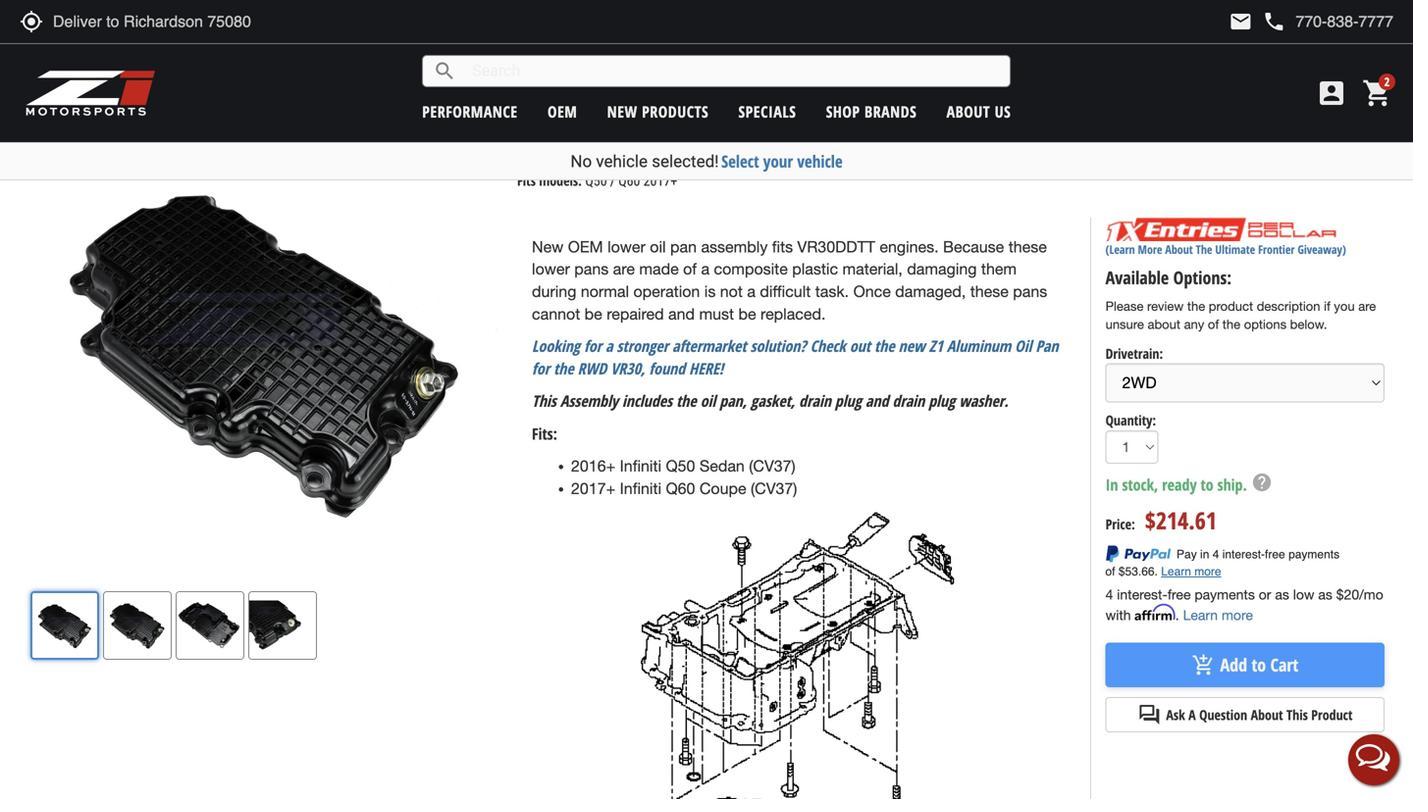 Task type: locate. For each thing, give the bounding box(es) containing it.
for up rwd
[[584, 336, 602, 357]]

pan
[[823, 18, 860, 52], [1036, 336, 1059, 357]]

1 horizontal spatial be
[[739, 305, 756, 323]]

these up them on the top right of page
[[1009, 238, 1047, 256]]

0 horizontal spatial vehicle
[[596, 152, 648, 171]]

(cv37) right sedan
[[749, 457, 796, 476]]

0 horizontal spatial new
[[607, 101, 638, 122]]

mail
[[1229, 10, 1253, 33]]

about inside (learn more about the ultimate frontier giveaway) available options: please review the product description if you are unsure about any of the options below.
[[1165, 242, 1193, 258]]

be down "normal"
[[585, 305, 602, 323]]

0 horizontal spatial of
[[683, 260, 697, 278]]

lower
[[608, 238, 646, 256], [532, 260, 570, 278]]

are up "normal"
[[613, 260, 635, 278]]

q60 down the 'products'
[[663, 128, 685, 144]]

0 horizontal spatial 2017+
[[571, 480, 616, 498]]

as right low
[[1318, 587, 1333, 603]]

for down looking
[[532, 358, 550, 379]]

drain left washer.
[[893, 391, 925, 412]]

available
[[1106, 266, 1169, 290]]

q50 right 4wd(awd)
[[663, 148, 685, 164]]

0 vertical spatial 11110-
[[517, 128, 555, 144]]

2017+ inside the 2016+ infiniti q50 sedan (cv37) 2017+ infiniti q60 coupe (cv37)
[[571, 480, 616, 498]]

lower up made
[[608, 238, 646, 256]]

are right you
[[1359, 299, 1376, 314]]

drain right the gasket,
[[799, 391, 831, 412]]

assembly down rwd
[[560, 391, 618, 412]]

1 drain from the left
[[799, 391, 831, 412]]

and down operation
[[668, 305, 695, 323]]

this up fits:
[[532, 391, 556, 412]]

1 horizontal spatial pan
[[1036, 336, 1059, 357]]

oil right aluminum
[[1015, 336, 1032, 357]]

infiniti left the coupe
[[620, 480, 662, 498]]

1 vertical spatial new
[[899, 336, 925, 357]]

during
[[532, 283, 576, 301]]

about left the
[[1165, 242, 1193, 258]]

please
[[1106, 299, 1144, 314]]

oil inside new oem lower oil pan assembly fits vr30ddtt engines. because these lower pans are made of a composite plastic material, damaging them during normal operation is not a difficult task. once damaged, these pans cannot be repaired and must be replaced.
[[650, 238, 666, 256]]

oil right lower on the right
[[789, 18, 817, 52]]

1 vertical spatial about
[[1165, 242, 1193, 258]]

oem right new
[[568, 238, 603, 256]]

ready
[[1162, 474, 1197, 496]]

oil left pan,
[[700, 391, 716, 412]]

fits
[[772, 238, 793, 256]]

1 vertical spatial a
[[747, 283, 756, 301]]

products
[[642, 101, 709, 122]]

q50
[[631, 18, 670, 52], [630, 128, 652, 144], [663, 148, 685, 164], [585, 173, 607, 190], [666, 457, 695, 476]]

1 plug from the left
[[835, 391, 862, 412]]

oem q60 / q50 3.0t lower oil pan assembly star star star star star_half brand: infiniti part #: 11110-5ca2a - 2wd q50 / q60 11110-5cb2b - 4wd(awd) q50 / q60 fits models: q50 / q60 2017+
[[517, 18, 961, 190]]

1 vertical spatial oil
[[1015, 336, 1032, 357]]

2 as from the left
[[1318, 587, 1333, 603]]

1 vertical spatial this
[[1287, 706, 1308, 725]]

oil inside the oem q60 / q50 3.0t lower oil pan assembly star star star star star_half brand: infiniti part #: 11110-5ca2a - 2wd q50 / q60 11110-5cb2b - 4wd(awd) q50 / q60 fits models: q50 / q60 2017+
[[789, 18, 817, 52]]

1 horizontal spatial assembly
[[867, 18, 961, 52]]

1 vertical spatial 2017+
[[571, 480, 616, 498]]

2 plug from the left
[[929, 391, 955, 412]]

new products
[[607, 101, 709, 122]]

q60
[[570, 18, 608, 52], [663, 128, 685, 144], [696, 148, 718, 164], [618, 173, 640, 190], [666, 480, 695, 498]]

operation
[[633, 283, 700, 301]]

of inside (learn more about the ultimate frontier giveaway) available options: please review the product description if you are unsure about any of the options below.
[[1208, 317, 1219, 332]]

0 vertical spatial of
[[683, 260, 697, 278]]

0 horizontal spatial plug
[[835, 391, 862, 412]]

a up rwd
[[606, 336, 613, 357]]

0 vertical spatial pans
[[574, 260, 609, 278]]

quantity:
[[1106, 411, 1156, 430]]

Search search field
[[457, 56, 1010, 86]]

q60 inside the 2016+ infiniti q50 sedan (cv37) 2017+ infiniti q60 coupe (cv37)
[[666, 480, 695, 498]]

2 vertical spatial a
[[606, 336, 613, 357]]

q60 left the coupe
[[666, 480, 695, 498]]

a right not
[[747, 283, 756, 301]]

1 vertical spatial oil
[[700, 391, 716, 412]]

0 vertical spatial oil
[[789, 18, 817, 52]]

z1
[[929, 336, 943, 357]]

1 horizontal spatial of
[[1208, 317, 1219, 332]]

$20
[[1336, 587, 1359, 603]]

solution?
[[750, 336, 806, 357]]

1 horizontal spatial new
[[899, 336, 925, 357]]

0 vertical spatial (cv37)
[[749, 457, 796, 476]]

new left 'z1'
[[899, 336, 925, 357]]

plastic
[[792, 260, 838, 278]]

0 horizontal spatial pan
[[823, 18, 860, 52]]

learn
[[1183, 607, 1218, 624]]

0 vertical spatial oil
[[650, 238, 666, 256]]

0 horizontal spatial oil
[[650, 238, 666, 256]]

this left product
[[1287, 706, 1308, 725]]

infiniti right 2016+ on the bottom of the page
[[620, 457, 662, 476]]

0 horizontal spatial are
[[613, 260, 635, 278]]

pan right aluminum
[[1036, 336, 1059, 357]]

1 horizontal spatial lower
[[608, 238, 646, 256]]

about right question
[[1251, 706, 1283, 725]]

(learn
[[1106, 242, 1135, 258]]

a up "is" on the top of page
[[701, 260, 710, 278]]

in
[[1106, 474, 1118, 496]]

z1 motorsports logo image
[[25, 69, 157, 118]]

0 vertical spatial new
[[607, 101, 638, 122]]

specials
[[739, 101, 796, 122]]

0 horizontal spatial lower
[[532, 260, 570, 278]]

brands
[[865, 101, 917, 122]]

oem link
[[548, 101, 577, 122]]

0 horizontal spatial drain
[[799, 391, 831, 412]]

vehicle down the 2wd
[[596, 152, 648, 171]]

11110- down part
[[517, 128, 555, 144]]

q50 up 4wd(awd)
[[630, 128, 652, 144]]

shop brands link
[[826, 101, 917, 122]]

1 horizontal spatial are
[[1359, 299, 1376, 314]]

1 horizontal spatial plug
[[929, 391, 955, 412]]

1 vertical spatial oem
[[548, 101, 577, 122]]

new up the 2wd
[[607, 101, 638, 122]]

plug down out at the top right
[[835, 391, 862, 412]]

- left the 2wd
[[595, 128, 598, 144]]

of
[[683, 260, 697, 278], [1208, 317, 1219, 332]]

new products link
[[607, 101, 709, 122]]

1 horizontal spatial oil
[[1015, 336, 1032, 357]]

oil
[[650, 238, 666, 256], [700, 391, 716, 412]]

the
[[1196, 242, 1212, 258]]

q50 left sedan
[[666, 457, 695, 476]]

2017+ down 2016+ on the bottom of the page
[[571, 480, 616, 498]]

2017+
[[643, 173, 677, 190], [571, 480, 616, 498]]

price: $214.61
[[1106, 505, 1217, 537]]

to left ship.
[[1201, 474, 1214, 496]]

includes
[[622, 391, 672, 412]]

these down them on the top right of page
[[970, 283, 1009, 301]]

1 horizontal spatial 2017+
[[643, 173, 677, 190]]

question
[[1199, 706, 1248, 725]]

0 vertical spatial assembly
[[867, 18, 961, 52]]

lower
[[722, 18, 783, 52]]

new
[[532, 238, 564, 256]]

no vehicle selected! select your vehicle
[[571, 150, 843, 173]]

and inside new oem lower oil pan assembly fits vr30ddtt engines. because these lower pans are made of a composite plastic material, damaging them during normal operation is not a difficult task. once damaged, these pans cannot be repaired and must be replaced.
[[668, 305, 695, 323]]

are inside (learn more about the ultimate frontier giveaway) available options: please review the product description if you are unsure about any of the options below.
[[1359, 299, 1376, 314]]

11110- up fits
[[517, 148, 555, 164]]

0 vertical spatial 2017+
[[643, 173, 677, 190]]

0 horizontal spatial this
[[532, 391, 556, 412]]

0 vertical spatial infiniti
[[556, 82, 592, 101]]

- right the no at the top of the page
[[594, 148, 597, 164]]

a inside looking for a stronger aftermarket solution? check out the new z1 aluminum oil pan for the rwd vr30, found
[[606, 336, 613, 357]]

(cv37) right the coupe
[[751, 480, 797, 498]]

1 horizontal spatial about
[[1165, 242, 1193, 258]]

looking for a stronger aftermarket solution? check out the new z1 aluminum oil pan for the rwd vr30, found
[[532, 336, 1059, 379]]

drain
[[799, 391, 831, 412], [893, 391, 925, 412]]

2 horizontal spatial about
[[1251, 706, 1283, 725]]

0 vertical spatial and
[[668, 305, 695, 323]]

5ca2a
[[555, 128, 592, 144]]

more
[[1138, 242, 1162, 258]]

/
[[615, 18, 625, 52], [655, 128, 660, 144], [688, 148, 693, 164], [610, 173, 615, 190]]

damaged,
[[895, 283, 966, 301]]

low
[[1293, 587, 1315, 603]]

1 horizontal spatial as
[[1318, 587, 1333, 603]]

2 star from the left
[[537, 57, 556, 77]]

0 horizontal spatial as
[[1275, 587, 1289, 603]]

1 horizontal spatial to
[[1252, 654, 1266, 678]]

interest-
[[1117, 587, 1168, 603]]

vehicle
[[797, 150, 843, 173], [596, 152, 648, 171]]

oil up made
[[650, 238, 666, 256]]

if
[[1324, 299, 1331, 314]]

vr30ddtt
[[797, 238, 875, 256]]

pans down them on the top right of page
[[1013, 283, 1047, 301]]

2016+
[[571, 457, 616, 476]]

star
[[517, 57, 537, 77], [537, 57, 556, 77], [556, 57, 576, 77], [576, 57, 596, 77]]

0 horizontal spatial oil
[[789, 18, 817, 52]]

of right any
[[1208, 317, 1219, 332]]

sedan
[[700, 457, 745, 476]]

2 vertical spatial oem
[[568, 238, 603, 256]]

a
[[1189, 706, 1196, 725]]

1 vertical spatial these
[[970, 283, 1009, 301]]

lower down new
[[532, 260, 570, 278]]

account_box
[[1316, 78, 1347, 109]]

2 vertical spatial about
[[1251, 706, 1283, 725]]

0 horizontal spatial to
[[1201, 474, 1214, 496]]

any
[[1184, 317, 1204, 332]]

2017+ down selected!
[[643, 173, 677, 190]]

here
[[689, 358, 719, 379]]

assembly up brands
[[867, 18, 961, 52]]

1 horizontal spatial oil
[[700, 391, 716, 412]]

plug left washer.
[[929, 391, 955, 412]]

0 vertical spatial are
[[613, 260, 635, 278]]

0 horizontal spatial for
[[532, 358, 550, 379]]

oem inside the oem q60 / q50 3.0t lower oil pan assembly star star star star star_half brand: infiniti part #: 11110-5ca2a - 2wd q50 / q60 11110-5cb2b - 4wd(awd) q50 / q60 fits models: q50 / q60 2017+
[[517, 18, 563, 52]]

(learn more about the ultimate frontier giveaway) link
[[1106, 242, 1346, 258]]

0 vertical spatial about
[[947, 101, 990, 122]]

search
[[433, 59, 457, 83]]

shop brands
[[826, 101, 917, 122]]

1 vertical spatial pans
[[1013, 283, 1047, 301]]

1 be from the left
[[585, 305, 602, 323]]

oil inside looking for a stronger aftermarket solution? check out the new z1 aluminum oil pan for the rwd vr30, found
[[1015, 336, 1032, 357]]

as right or
[[1275, 587, 1289, 603]]

0 horizontal spatial a
[[606, 336, 613, 357]]

0 vertical spatial to
[[1201, 474, 1214, 496]]

to right add
[[1252, 654, 1266, 678]]

the
[[1187, 299, 1205, 314], [1223, 317, 1241, 332], [874, 336, 895, 357], [554, 358, 574, 379], [676, 391, 697, 412]]

0 horizontal spatial be
[[585, 305, 602, 323]]

oem up brand:
[[517, 18, 563, 52]]

infiniti up oem "link"
[[556, 82, 592, 101]]

1 horizontal spatial for
[[584, 336, 602, 357]]

vehicle right your
[[797, 150, 843, 173]]

1 vertical spatial lower
[[532, 260, 570, 278]]

0 vertical spatial this
[[532, 391, 556, 412]]

0 horizontal spatial about
[[947, 101, 990, 122]]

to inside in stock, ready to ship. help
[[1201, 474, 1214, 496]]

pan up shop
[[823, 18, 860, 52]]

about left us
[[947, 101, 990, 122]]

/ up star_half
[[615, 18, 625, 52]]

1 horizontal spatial this
[[1287, 706, 1308, 725]]

us
[[995, 101, 1011, 122]]

/ down the 'products'
[[688, 148, 693, 164]]

0 vertical spatial lower
[[608, 238, 646, 256]]

of down pan
[[683, 260, 697, 278]]

0 vertical spatial oem
[[517, 18, 563, 52]]

plug
[[835, 391, 862, 412], [929, 391, 955, 412]]

1 horizontal spatial drain
[[893, 391, 925, 412]]

frontier
[[1258, 242, 1295, 258]]

is
[[704, 283, 716, 301]]

the down here
[[676, 391, 697, 412]]

1 horizontal spatial a
[[701, 260, 710, 278]]

this assembly includes the oil pan, gasket, drain plug and drain plug washer.
[[532, 391, 1008, 412]]

1 vertical spatial and
[[866, 391, 889, 412]]

pans up "normal"
[[574, 260, 609, 278]]

0 vertical spatial pan
[[823, 18, 860, 52]]

account_box link
[[1311, 78, 1352, 109]]

2wd
[[601, 128, 627, 144]]

q60 up star_half
[[570, 18, 608, 52]]

$214.61
[[1145, 505, 1217, 537]]

q60 down 4wd(awd)
[[618, 173, 640, 190]]

be down not
[[739, 305, 756, 323]]

0 horizontal spatial assembly
[[560, 391, 618, 412]]

1 vertical spatial assembly
[[560, 391, 618, 412]]

11110-
[[517, 128, 555, 144], [517, 148, 555, 164]]

once
[[853, 283, 891, 301]]

/mo
[[1359, 587, 1384, 603]]

and down out at the top right
[[866, 391, 889, 412]]

1 vertical spatial are
[[1359, 299, 1376, 314]]

1 vertical spatial of
[[1208, 317, 1219, 332]]

ship.
[[1218, 474, 1247, 496]]

0 horizontal spatial and
[[668, 305, 695, 323]]

oem down infiniti 'link'
[[548, 101, 577, 122]]

1 horizontal spatial pans
[[1013, 283, 1047, 301]]

1 vertical spatial 11110-
[[517, 148, 555, 164]]

select
[[721, 150, 759, 173]]

1 vertical spatial pan
[[1036, 336, 1059, 357]]



Task type: vqa. For each thing, say whether or not it's contained in the screenshot.
(2) Small Z1 ONLY Decals 3" X 0.75"
no



Task type: describe. For each thing, give the bounding box(es) containing it.
stronger
[[617, 336, 669, 357]]

washer.
[[959, 391, 1008, 412]]

q50 left 3.0t
[[631, 18, 670, 52]]

coupe
[[700, 480, 746, 498]]

drivetrain:
[[1106, 344, 1163, 363]]

2 be from the left
[[739, 305, 756, 323]]

repaired
[[607, 305, 664, 323]]

material,
[[843, 260, 903, 278]]

gasket,
[[751, 391, 795, 412]]

the up any
[[1187, 299, 1205, 314]]

q50 down the no at the top of the page
[[585, 173, 607, 190]]

question_answer ask a question about this product
[[1138, 704, 1353, 727]]

1 11110- from the top
[[517, 128, 555, 144]]

(learn more about the ultimate frontier giveaway) available options: please review the product description if you are unsure about any of the options below.
[[1106, 242, 1376, 332]]

brand:
[[517, 82, 553, 101]]

review
[[1147, 299, 1184, 314]]

about
[[1148, 317, 1181, 332]]

options
[[1244, 317, 1287, 332]]

1 vertical spatial -
[[594, 148, 597, 164]]

more
[[1222, 607, 1253, 624]]

aluminum
[[947, 336, 1011, 357]]

fits
[[517, 171, 536, 190]]

1 star from the left
[[517, 57, 537, 77]]

no
[[571, 152, 592, 171]]

0 vertical spatial -
[[595, 128, 598, 144]]

#:
[[543, 109, 554, 125]]

/ down new products
[[655, 128, 660, 144]]

description
[[1257, 299, 1320, 314]]

4 star from the left
[[576, 57, 596, 77]]

composite
[[714, 260, 788, 278]]

1 vertical spatial for
[[532, 358, 550, 379]]

pan inside looking for a stronger aftermarket solution? check out the new z1 aluminum oil pan for the rwd vr30, found
[[1036, 336, 1059, 357]]

1 as from the left
[[1275, 587, 1289, 603]]

!
[[719, 358, 724, 379]]

because
[[943, 238, 1004, 256]]

2 11110- from the top
[[517, 148, 555, 164]]

mail phone
[[1229, 10, 1286, 33]]

1 vertical spatial to
[[1252, 654, 1266, 678]]

difficult
[[760, 283, 811, 301]]

oem for oem
[[548, 101, 577, 122]]

2 vertical spatial infiniti
[[620, 480, 662, 498]]

not
[[720, 283, 743, 301]]

performance
[[422, 101, 518, 122]]

q50 inside the 2016+ infiniti q50 sedan (cv37) 2017+ infiniti q60 coupe (cv37)
[[666, 457, 695, 476]]

rwd
[[578, 358, 607, 379]]

out
[[850, 336, 871, 357]]

free
[[1168, 587, 1191, 603]]

this inside 'question_answer ask a question about this product'
[[1287, 706, 1308, 725]]

oem inside new oem lower oil pan assembly fits vr30ddtt engines. because these lower pans are made of a composite plastic material, damaging them during normal operation is not a difficult task. once damaged, these pans cannot be repaired and must be replaced.
[[568, 238, 603, 256]]

star_half
[[596, 57, 615, 77]]

help
[[1251, 472, 1273, 493]]

affirm . learn more
[[1135, 605, 1253, 624]]

0 vertical spatial a
[[701, 260, 710, 278]]

1 vertical spatial (cv37)
[[751, 480, 797, 498]]

replaced.
[[761, 305, 826, 323]]

fits:
[[532, 423, 557, 444]]

my_location
[[20, 10, 43, 33]]

2016+ infiniti q50 sedan (cv37) 2017+ infiniti q60 coupe (cv37)
[[571, 457, 797, 498]]

4wd(awd)
[[601, 148, 660, 164]]

0 vertical spatial for
[[584, 336, 602, 357]]

assembly inside the oem q60 / q50 3.0t lower oil pan assembly star star star star star_half brand: infiniti part #: 11110-5ca2a - 2wd q50 / q60 11110-5cb2b - 4wd(awd) q50 / q60 fits models: q50 / q60 2017+
[[867, 18, 961, 52]]

product
[[1311, 706, 1353, 725]]

oem for oem q60 / q50 3.0t lower oil pan assembly star star star star star_half brand: infiniti part #: 11110-5ca2a - 2wd q50 / q60 11110-5cb2b - 4wd(awd) q50 / q60 fits models: q50 / q60 2017+
[[517, 18, 563, 52]]

in stock, ready to ship. help
[[1106, 472, 1273, 496]]

2017+ inside the oem q60 / q50 3.0t lower oil pan assembly star star star star star_half brand: infiniti part #: 11110-5ca2a - 2wd q50 / q60 11110-5cb2b - 4wd(awd) q50 / q60 fits models: q50 / q60 2017+
[[643, 173, 677, 190]]

infiniti inside the oem q60 / q50 3.0t lower oil pan assembly star star star star star_half brand: infiniti part #: 11110-5ca2a - 2wd q50 / q60 11110-5cb2b - 4wd(awd) q50 / q60 fits models: q50 / q60 2017+
[[556, 82, 592, 101]]

about inside 'question_answer ask a question about this product'
[[1251, 706, 1283, 725]]

or
[[1259, 587, 1271, 603]]

normal
[[581, 283, 629, 301]]

options:
[[1173, 266, 1232, 290]]

learn more link
[[1183, 607, 1253, 624]]

0 vertical spatial these
[[1009, 238, 1047, 256]]

vehicle inside no vehicle selected! select your vehicle
[[596, 152, 648, 171]]

made
[[639, 260, 679, 278]]

found
[[649, 358, 685, 379]]

them
[[981, 260, 1017, 278]]

/mo with
[[1106, 587, 1384, 624]]

0 horizontal spatial pans
[[574, 260, 609, 278]]

about us
[[947, 101, 1011, 122]]

affirm
[[1135, 605, 1176, 622]]

5cb2b
[[555, 148, 591, 164]]

are inside new oem lower oil pan assembly fits vr30ddtt engines. because these lower pans are made of a composite plastic material, damaging them during normal operation is not a difficult task. once damaged, these pans cannot be repaired and must be replaced.
[[613, 260, 635, 278]]

here link
[[689, 358, 719, 379]]

question_answer
[[1138, 704, 1161, 727]]

1 vertical spatial infiniti
[[620, 457, 662, 476]]

with
[[1106, 607, 1131, 624]]

specials link
[[739, 101, 796, 122]]

3 star from the left
[[556, 57, 576, 77]]

price:
[[1106, 515, 1135, 534]]

1 horizontal spatial vehicle
[[797, 150, 843, 173]]

pan inside the oem q60 / q50 3.0t lower oil pan assembly star star star star star_half brand: infiniti part #: 11110-5ca2a - 2wd q50 / q60 11110-5cb2b - 4wd(awd) q50 / q60 fits models: q50 / q60 2017+
[[823, 18, 860, 52]]

of inside new oem lower oil pan assembly fits vr30ddtt engines. because these lower pans are made of a composite plastic material, damaging them during normal operation is not a difficult task. once damaged, these pans cannot be repaired and must be replaced.
[[683, 260, 697, 278]]

vr30,
[[611, 358, 645, 379]]

the down looking
[[554, 358, 574, 379]]

4
[[1106, 587, 1113, 603]]

add
[[1220, 654, 1247, 678]]

new oem lower oil pan assembly fits vr30ddtt engines. because these lower pans are made of a composite plastic material, damaging them during normal operation is not a difficult task. once damaged, these pans cannot be repaired and must be replaced.
[[532, 238, 1047, 323]]

about us link
[[947, 101, 1011, 122]]

infiniti link
[[556, 82, 592, 101]]

1 horizontal spatial and
[[866, 391, 889, 412]]

/ down 4wd(awd)
[[610, 173, 615, 190]]

looking
[[532, 336, 580, 357]]

damaging
[[907, 260, 977, 278]]

mail link
[[1229, 10, 1253, 33]]

2 horizontal spatial a
[[747, 283, 756, 301]]

phone link
[[1262, 10, 1394, 33]]

select your vehicle link
[[721, 150, 843, 173]]

the right out at the top right
[[874, 336, 895, 357]]

models:
[[539, 171, 582, 190]]

product
[[1209, 299, 1253, 314]]

performance link
[[422, 101, 518, 122]]

add_shopping_cart
[[1192, 654, 1216, 678]]

q60 left select
[[696, 148, 718, 164]]

.
[[1176, 607, 1179, 624]]

shopping_cart
[[1362, 78, 1394, 109]]

giveaway)
[[1298, 242, 1346, 258]]

new inside looking for a stronger aftermarket solution? check out the new z1 aluminum oil pan for the rwd vr30, found
[[899, 336, 925, 357]]

3.0t
[[676, 18, 715, 52]]

aftermarket
[[672, 336, 747, 357]]

the down product
[[1223, 317, 1241, 332]]

2 drain from the left
[[893, 391, 925, 412]]



